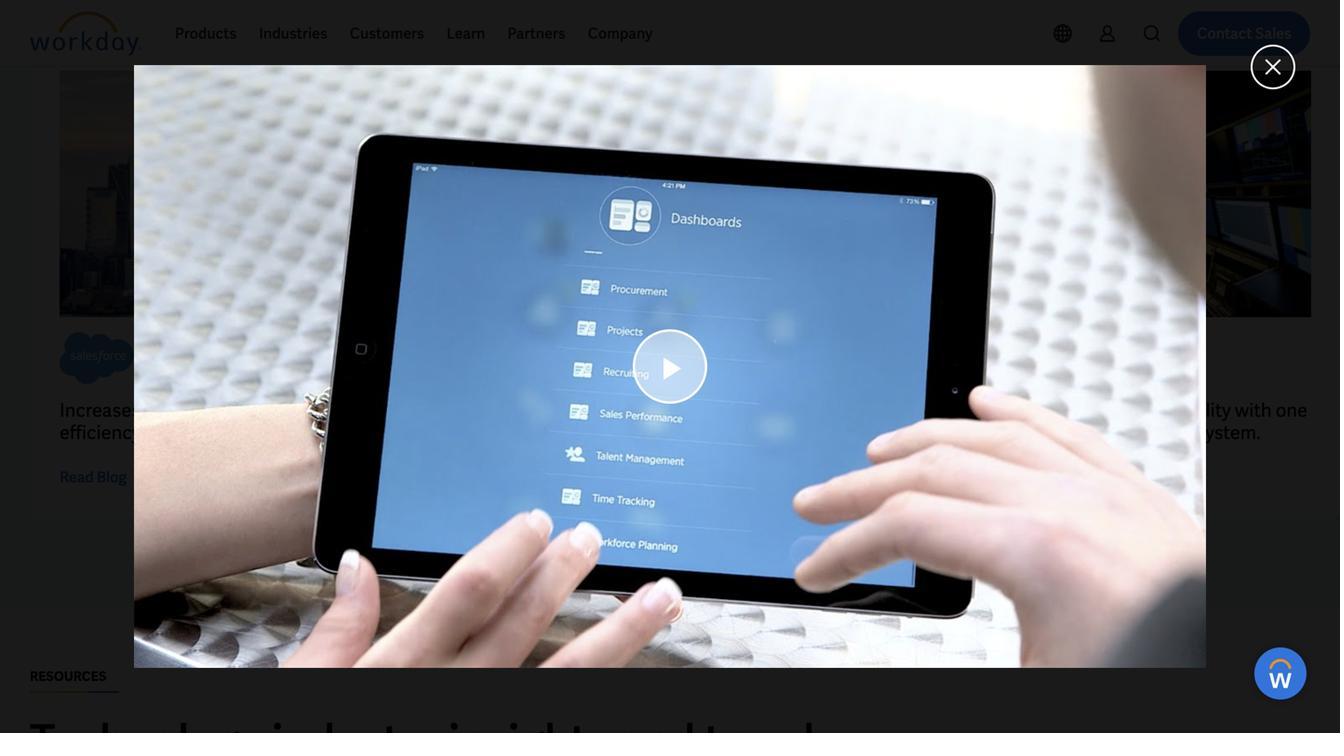 Task type: locate. For each thing, give the bounding box(es) containing it.
salesforce.com image
[[60, 332, 135, 384]]

see story for finance
[[1065, 468, 1130, 487]]

2 see from the left
[[1065, 468, 1090, 487]]

scalability
[[1147, 398, 1232, 423]]

0 horizontal spatial see story
[[730, 468, 795, 487]]

see story down finance
[[1065, 468, 1130, 487]]

story down the nyse.
[[758, 468, 795, 487]]

see
[[730, 468, 755, 487], [1065, 468, 1090, 487]]

story for and
[[1093, 468, 1130, 487]]

story
[[758, 468, 795, 487], [1093, 468, 1130, 487]]

and left hr
[[1132, 421, 1164, 445]]

read
[[60, 468, 94, 487]]

efficiency
[[60, 421, 141, 445]]

1 horizontal spatial see
[[1065, 468, 1090, 487]]

1 horizontal spatial and
[[1132, 421, 1164, 445]]

webedia image
[[1065, 71, 1312, 317], [1065, 332, 1177, 384]]

to
[[879, 398, 896, 423]]

0 horizontal spatial and
[[199, 398, 231, 423]]

see down on at the bottom right
[[730, 468, 755, 487]]

contact sales link
[[1179, 11, 1311, 56]]

with
[[1235, 398, 1272, 423], [479, 421, 516, 445]]

0 vertical spatial webedia image
[[1065, 71, 1312, 317]]

see story
[[730, 468, 795, 487], [1065, 468, 1130, 487]]

with left the one
[[1235, 398, 1272, 423]]

2 story from the left
[[1093, 468, 1130, 487]]

operation
[[793, 398, 875, 423]]

1 horizontal spatial story
[[1093, 468, 1130, 487]]

see for on
[[730, 468, 755, 487]]

at
[[145, 421, 162, 445]]

2 see story from the left
[[1065, 468, 1130, 487]]

and
[[199, 398, 231, 423], [1132, 421, 1164, 445]]

see story down the nyse.
[[730, 468, 795, 487]]

and right agility
[[199, 398, 231, 423]]

see down finance
[[1065, 468, 1090, 487]]

full
[[520, 421, 545, 445]]

and inside improves scalability with one finance and hr system.
[[1132, 421, 1164, 445]]

1 vertical spatial webedia image
[[1065, 332, 1177, 384]]

better
[[454, 398, 506, 423]]

genius sports group limited image
[[730, 332, 782, 384]]

scale.
[[166, 421, 214, 445]]

watch
[[395, 468, 438, 487]]

1 see story from the left
[[730, 468, 795, 487]]

0 horizontal spatial with
[[479, 421, 516, 445]]

0 horizontal spatial story
[[758, 468, 795, 487]]

0 horizontal spatial see
[[730, 468, 755, 487]]

1 horizontal spatial see story
[[1065, 468, 1130, 487]]

makes
[[395, 398, 450, 423]]

1 story from the left
[[758, 468, 795, 487]]

1 see from the left
[[730, 468, 755, 487]]

one
[[1276, 398, 1308, 423]]

1 webedia image from the top
[[1065, 71, 1312, 317]]

see story for on
[[730, 468, 795, 487]]

salesforce building san francisco image
[[60, 71, 306, 317]]

with left the full
[[479, 421, 516, 445]]

1 horizontal spatial with
[[1235, 398, 1272, 423]]

story down finance
[[1093, 468, 1130, 487]]



Task type: vqa. For each thing, say whether or not it's contained in the screenshot.
the left the with
yes



Task type: describe. For each thing, give the bounding box(es) containing it.
read blog
[[60, 468, 127, 487]]

improves
[[1065, 398, 1143, 423]]

insight.
[[549, 421, 611, 445]]

hr
[[1168, 421, 1193, 445]]

system.
[[1197, 421, 1261, 445]]

makes better workforce decisions with full insight.
[[395, 398, 611, 445]]

sales
[[1256, 24, 1292, 43]]

story for nyse.
[[758, 468, 795, 487]]

blog
[[97, 468, 127, 487]]

launch
[[900, 398, 957, 423]]

video
[[441, 468, 480, 487]]

increases
[[60, 398, 141, 423]]

with inside makes better workforce decisions with full insight.
[[479, 421, 516, 445]]

hewlett-packard company image
[[395, 332, 447, 384]]

unifies
[[730, 398, 789, 423]]

(2:38)
[[483, 468, 521, 487]]

finance
[[1065, 421, 1128, 445]]

agility
[[145, 398, 195, 423]]

resources
[[30, 668, 106, 685]]

see for finance
[[1065, 468, 1090, 487]]

watch video (2:38)
[[395, 468, 521, 487]]

decisions
[[395, 421, 475, 445]]

with inside improves scalability with one finance and hr system.
[[1235, 398, 1272, 423]]

2 webedia image from the top
[[1065, 332, 1177, 384]]

increases agility and efficiency at scale.
[[60, 398, 231, 445]]

go to the homepage image
[[30, 11, 142, 56]]

workforce
[[510, 398, 595, 423]]

improves scalability with one finance and hr system.
[[1065, 398, 1308, 445]]

nyse.
[[755, 421, 806, 445]]

993789706 image
[[730, 71, 977, 317]]

contact
[[1197, 24, 1253, 43]]

and inside "increases agility and efficiency at scale."
[[199, 398, 231, 423]]

contact sales
[[1197, 24, 1292, 43]]

on
[[730, 421, 752, 445]]

unifies operation to launch on nyse.
[[730, 398, 957, 445]]

video player region
[[134, 65, 1207, 668]]



